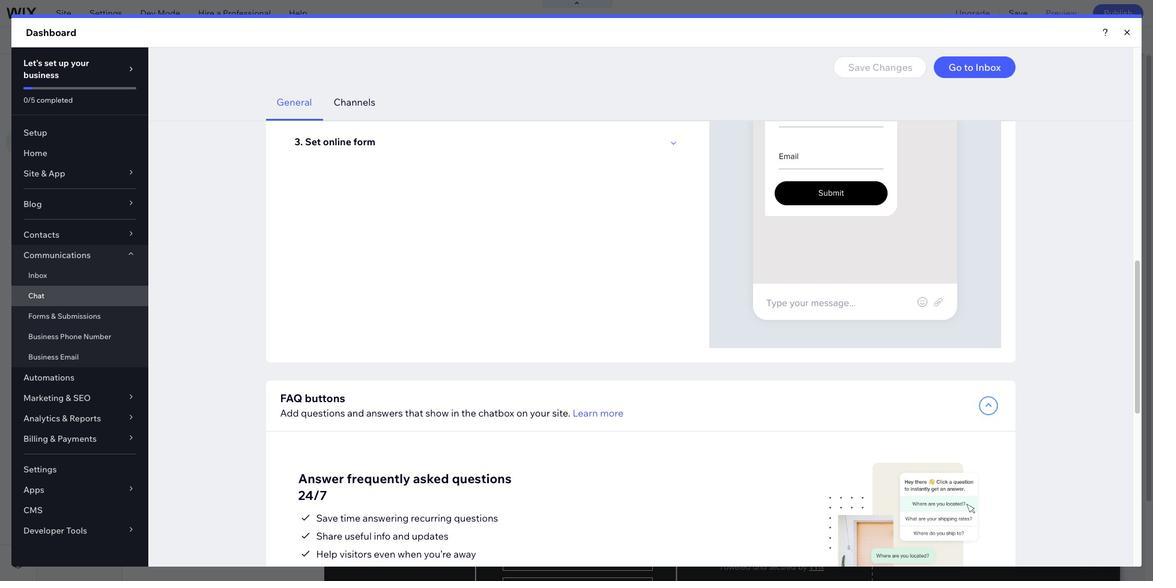 Task type: locate. For each thing, give the bounding box(es) containing it.
mode
[[157, 8, 180, 19]]

pages for site
[[72, 65, 100, 77]]

1 vertical spatial pages
[[157, 97, 181, 107]]

connect
[[322, 35, 355, 46]]

search
[[1115, 35, 1142, 46]]

domain
[[377, 35, 407, 46]]

pages right 'blog'
[[157, 97, 181, 107]]

0 vertical spatial pages
[[72, 65, 100, 77]]

menu
[[121, 65, 147, 77], [68, 97, 91, 108]]

your
[[357, 35, 375, 46]]

save button
[[1000, 0, 1037, 26]]

pages
[[72, 65, 100, 77], [157, 97, 181, 107]]

blog pages
[[137, 97, 181, 107]]

help
[[289, 8, 307, 19]]

0 vertical spatial site
[[56, 8, 71, 19]]

100%
[[1002, 35, 1023, 46]]

site
[[56, 8, 71, 19], [51, 65, 69, 77], [51, 97, 67, 108]]

upgrade
[[955, 8, 990, 19]]

hire
[[198, 8, 214, 19]]

https://www.wix.com/mysite
[[207, 35, 316, 46]]

site up blog
[[56, 8, 71, 19]]

and
[[102, 65, 119, 77]]

menu down the site pages and menu
[[68, 97, 91, 108]]

0 vertical spatial menu
[[121, 65, 147, 77]]

site down the site pages and menu
[[51, 97, 67, 108]]

1 vertical spatial site
[[51, 65, 69, 77]]

0 horizontal spatial menu
[[68, 97, 91, 108]]

0 horizontal spatial pages
[[72, 65, 100, 77]]

preview button
[[1037, 0, 1086, 26]]

search button
[[1090, 27, 1153, 53]]

site for site pages and menu
[[51, 65, 69, 77]]

settings
[[89, 8, 122, 19]]

pages left the and
[[72, 65, 100, 77]]

publish button
[[1093, 4, 1143, 22]]

1 horizontal spatial menu
[[121, 65, 147, 77]]

professional
[[223, 8, 271, 19]]

publish
[[1104, 8, 1133, 19]]

1 horizontal spatial pages
[[157, 97, 181, 107]]

2 vertical spatial site
[[51, 97, 67, 108]]

menu right the and
[[121, 65, 147, 77]]

site down blog
[[51, 65, 69, 77]]

blog
[[137, 97, 155, 107]]



Task type: describe. For each thing, give the bounding box(es) containing it.
preview
[[1046, 8, 1077, 19]]

blog
[[45, 35, 69, 46]]

a
[[216, 8, 221, 19]]

hire a professional
[[198, 8, 271, 19]]

tools button
[[1032, 27, 1089, 53]]

tools
[[1057, 35, 1078, 46]]

dev mode
[[140, 8, 180, 19]]

site menu
[[51, 97, 91, 108]]

site pages and menu
[[51, 65, 147, 77]]

dev
[[140, 8, 156, 19]]

save
[[1009, 8, 1028, 19]]

site for site
[[56, 8, 71, 19]]

1 vertical spatial menu
[[68, 97, 91, 108]]

pages for blog
[[157, 97, 181, 107]]

site for site menu
[[51, 97, 67, 108]]

https://www.wix.com/mysite connect your domain
[[207, 35, 407, 46]]

100% button
[[983, 27, 1032, 53]]



Task type: vqa. For each thing, say whether or not it's contained in the screenshot.
'PAGES' corresponding to Blog
yes



